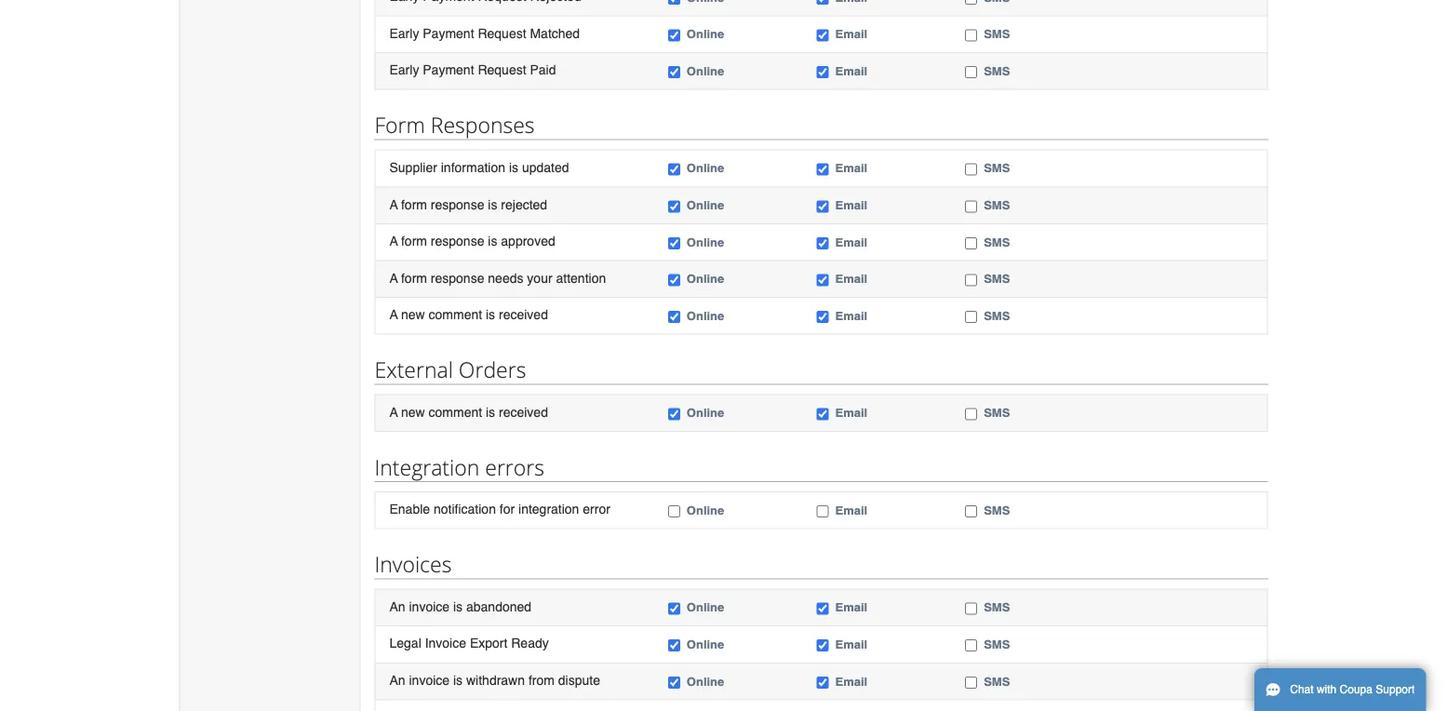 Task type: vqa. For each thing, say whether or not it's contained in the screenshot.
2nd invoice from the bottom of the page
yes



Task type: describe. For each thing, give the bounding box(es) containing it.
2 comment from the top
[[429, 405, 482, 420]]

needs
[[488, 270, 524, 285]]

1 received from the top
[[499, 307, 548, 322]]

ready
[[511, 636, 549, 651]]

1 a from the top
[[390, 197, 398, 212]]

1 sms from the top
[[984, 27, 1011, 41]]

4 online from the top
[[687, 198, 725, 212]]

matched
[[530, 26, 580, 41]]

paid
[[530, 62, 556, 77]]

approved
[[501, 234, 556, 248]]

response for rejected
[[431, 197, 485, 212]]

is left updated
[[509, 160, 519, 175]]

supplier information is updated
[[390, 160, 569, 175]]

is down a form response needs your attention
[[486, 307, 495, 322]]

invoices
[[375, 550, 452, 579]]

10 sms from the top
[[984, 601, 1011, 615]]

form
[[375, 111, 425, 139]]

early payment request matched
[[390, 26, 580, 41]]

2 a new comment is received from the top
[[390, 405, 548, 420]]

4 sms from the top
[[984, 198, 1011, 212]]

3 online from the top
[[687, 161, 725, 175]]

12 sms from the top
[[984, 674, 1011, 688]]

an for an invoice is abandoned
[[390, 599, 406, 614]]

8 email from the top
[[836, 406, 868, 420]]

2 online from the top
[[687, 64, 725, 78]]

a form response is rejected
[[390, 197, 548, 212]]

early for early payment request matched
[[390, 26, 419, 41]]

6 email from the top
[[836, 272, 868, 286]]

form responses
[[375, 111, 535, 139]]

5 a from the top
[[390, 405, 398, 420]]

2 received from the top
[[499, 405, 548, 420]]

external orders
[[375, 355, 526, 384]]

2 sms from the top
[[984, 64, 1011, 78]]

5 email from the top
[[836, 235, 868, 249]]

enable
[[390, 502, 430, 517]]

dispute
[[559, 673, 601, 688]]

for
[[500, 502, 515, 517]]

attention
[[556, 270, 606, 285]]

request for paid
[[478, 62, 527, 77]]

1 email from the top
[[836, 27, 868, 41]]

is left withdrawn
[[453, 673, 463, 688]]

is down orders on the left of page
[[486, 405, 495, 420]]

coupa
[[1341, 683, 1373, 697]]

orders
[[459, 355, 526, 384]]

7 sms from the top
[[984, 309, 1011, 323]]

10 online from the top
[[687, 601, 725, 615]]

a form response is approved
[[390, 234, 556, 248]]

11 online from the top
[[687, 638, 725, 652]]

chat
[[1291, 683, 1314, 697]]

abandoned
[[467, 599, 532, 614]]

export
[[470, 636, 508, 651]]

chat with coupa support button
[[1255, 669, 1427, 711]]

chat with coupa support
[[1291, 683, 1416, 697]]

1 comment from the top
[[429, 307, 482, 322]]

early payment request paid
[[390, 62, 556, 77]]

form for a form response is approved
[[401, 234, 427, 248]]

integration errors
[[375, 453, 545, 482]]

support
[[1377, 683, 1416, 697]]

supplier
[[390, 160, 438, 175]]

1 new from the top
[[401, 307, 425, 322]]

9 email from the top
[[836, 503, 868, 517]]

payment for early payment request paid
[[423, 62, 474, 77]]



Task type: locate. For each thing, give the bounding box(es) containing it.
4 a from the top
[[390, 307, 398, 322]]

7 online from the top
[[687, 309, 725, 323]]

payment
[[423, 26, 474, 41], [423, 62, 474, 77]]

1 vertical spatial invoice
[[409, 673, 450, 688]]

6 sms from the top
[[984, 272, 1011, 286]]

2 email from the top
[[836, 64, 868, 78]]

a new comment is received down a form response needs your attention
[[390, 307, 548, 322]]

11 sms from the top
[[984, 638, 1011, 652]]

invoice
[[409, 599, 450, 614], [409, 673, 450, 688]]

7 email from the top
[[836, 309, 868, 323]]

0 vertical spatial a new comment is received
[[390, 307, 548, 322]]

1 a new comment is received from the top
[[390, 307, 548, 322]]

3 email from the top
[[836, 161, 868, 175]]

error
[[583, 502, 611, 517]]

integration
[[375, 453, 480, 482]]

1 vertical spatial a new comment is received
[[390, 405, 548, 420]]

response for approved
[[431, 234, 485, 248]]

2 invoice from the top
[[409, 673, 450, 688]]

1 invoice from the top
[[409, 599, 450, 614]]

0 vertical spatial received
[[499, 307, 548, 322]]

2 form from the top
[[401, 234, 427, 248]]

1 online from the top
[[687, 27, 725, 41]]

comment up external orders
[[429, 307, 482, 322]]

3 response from the top
[[431, 270, 485, 285]]

early up form
[[390, 62, 419, 77]]

6 online from the top
[[687, 272, 725, 286]]

1 an from the top
[[390, 599, 406, 614]]

response down a form response is rejected
[[431, 234, 485, 248]]

received
[[499, 307, 548, 322], [499, 405, 548, 420]]

withdrawn
[[467, 673, 525, 688]]

your
[[527, 270, 553, 285]]

0 vertical spatial form
[[401, 197, 427, 212]]

1 vertical spatial request
[[478, 62, 527, 77]]

is up legal invoice export ready
[[453, 599, 463, 614]]

2 vertical spatial response
[[431, 270, 485, 285]]

from
[[529, 673, 555, 688]]

received down orders on the left of page
[[499, 405, 548, 420]]

with
[[1318, 683, 1337, 697]]

5 sms from the top
[[984, 235, 1011, 249]]

new
[[401, 307, 425, 322], [401, 405, 425, 420]]

payment for early payment request matched
[[423, 26, 474, 41]]

5 online from the top
[[687, 235, 725, 249]]

updated
[[522, 160, 569, 175]]

1 vertical spatial early
[[390, 62, 419, 77]]

a new comment is received
[[390, 307, 548, 322], [390, 405, 548, 420]]

notification
[[434, 502, 496, 517]]

request
[[478, 26, 527, 41], [478, 62, 527, 77]]

early for early payment request paid
[[390, 62, 419, 77]]

1 form from the top
[[401, 197, 427, 212]]

a form response needs your attention
[[390, 270, 606, 285]]

form
[[401, 197, 427, 212], [401, 234, 427, 248], [401, 270, 427, 285]]

0 vertical spatial comment
[[429, 307, 482, 322]]

0 vertical spatial new
[[401, 307, 425, 322]]

0 vertical spatial invoice
[[409, 599, 450, 614]]

1 vertical spatial payment
[[423, 62, 474, 77]]

8 online from the top
[[687, 406, 725, 420]]

2 response from the top
[[431, 234, 485, 248]]

1 vertical spatial an
[[390, 673, 406, 688]]

1 response from the top
[[431, 197, 485, 212]]

invoice for abandoned
[[409, 599, 450, 614]]

None checkbox
[[966, 0, 978, 5], [668, 164, 681, 176], [817, 164, 829, 176], [966, 164, 978, 176], [668, 200, 681, 213], [817, 200, 829, 213], [966, 200, 978, 213], [817, 237, 829, 249], [668, 274, 681, 286], [817, 274, 829, 286], [817, 311, 829, 323], [966, 311, 978, 323], [668, 408, 681, 420], [817, 506, 829, 518], [966, 506, 978, 518], [817, 603, 829, 615], [668, 640, 681, 652], [966, 640, 978, 652], [668, 677, 681, 689], [817, 677, 829, 689], [966, 677, 978, 689], [966, 0, 978, 5], [668, 164, 681, 176], [817, 164, 829, 176], [966, 164, 978, 176], [668, 200, 681, 213], [817, 200, 829, 213], [966, 200, 978, 213], [817, 237, 829, 249], [668, 274, 681, 286], [817, 274, 829, 286], [817, 311, 829, 323], [966, 311, 978, 323], [668, 408, 681, 420], [817, 506, 829, 518], [966, 506, 978, 518], [817, 603, 829, 615], [668, 640, 681, 652], [966, 640, 978, 652], [668, 677, 681, 689], [817, 677, 829, 689], [966, 677, 978, 689]]

an up legal
[[390, 599, 406, 614]]

enable notification for integration error
[[390, 502, 611, 517]]

form for a form response is rejected
[[401, 197, 427, 212]]

1 vertical spatial new
[[401, 405, 425, 420]]

2 an from the top
[[390, 673, 406, 688]]

is left approved
[[488, 234, 498, 248]]

is left rejected
[[488, 197, 498, 212]]

None checkbox
[[668, 0, 681, 5], [817, 0, 829, 5], [668, 29, 681, 41], [817, 29, 829, 41], [966, 29, 978, 41], [668, 66, 681, 78], [817, 66, 829, 78], [966, 66, 978, 78], [668, 237, 681, 249], [966, 237, 978, 249], [966, 274, 978, 286], [668, 311, 681, 323], [817, 408, 829, 420], [966, 408, 978, 420], [668, 506, 681, 518], [668, 603, 681, 615], [966, 603, 978, 615], [817, 640, 829, 652], [668, 0, 681, 5], [817, 0, 829, 5], [668, 29, 681, 41], [817, 29, 829, 41], [966, 29, 978, 41], [668, 66, 681, 78], [817, 66, 829, 78], [966, 66, 978, 78], [668, 237, 681, 249], [966, 237, 978, 249], [966, 274, 978, 286], [668, 311, 681, 323], [817, 408, 829, 420], [966, 408, 978, 420], [668, 506, 681, 518], [668, 603, 681, 615], [966, 603, 978, 615], [817, 640, 829, 652]]

1 vertical spatial form
[[401, 234, 427, 248]]

3 a from the top
[[390, 270, 398, 285]]

external
[[375, 355, 453, 384]]

form down a form response is rejected
[[401, 234, 427, 248]]

4 email from the top
[[836, 198, 868, 212]]

0 vertical spatial response
[[431, 197, 485, 212]]

12 online from the top
[[687, 674, 725, 688]]

an invoice is abandoned
[[390, 599, 532, 614]]

1 vertical spatial comment
[[429, 405, 482, 420]]

is
[[509, 160, 519, 175], [488, 197, 498, 212], [488, 234, 498, 248], [486, 307, 495, 322], [486, 405, 495, 420], [453, 599, 463, 614], [453, 673, 463, 688]]

0 vertical spatial early
[[390, 26, 419, 41]]

10 email from the top
[[836, 601, 868, 615]]

payment down early payment request matched
[[423, 62, 474, 77]]

sms
[[984, 27, 1011, 41], [984, 64, 1011, 78], [984, 161, 1011, 175], [984, 198, 1011, 212], [984, 235, 1011, 249], [984, 272, 1011, 286], [984, 309, 1011, 323], [984, 406, 1011, 420], [984, 503, 1011, 517], [984, 601, 1011, 615], [984, 638, 1011, 652], [984, 674, 1011, 688]]

2 early from the top
[[390, 62, 419, 77]]

3 form from the top
[[401, 270, 427, 285]]

comment down external orders
[[429, 405, 482, 420]]

1 vertical spatial response
[[431, 234, 485, 248]]

responses
[[431, 111, 535, 139]]

2 new from the top
[[401, 405, 425, 420]]

2 a from the top
[[390, 234, 398, 248]]

a new comment is received down external orders
[[390, 405, 548, 420]]

response for your
[[431, 270, 485, 285]]

8 sms from the top
[[984, 406, 1011, 420]]

response
[[431, 197, 485, 212], [431, 234, 485, 248], [431, 270, 485, 285]]

email
[[836, 27, 868, 41], [836, 64, 868, 78], [836, 161, 868, 175], [836, 198, 868, 212], [836, 235, 868, 249], [836, 272, 868, 286], [836, 309, 868, 323], [836, 406, 868, 420], [836, 503, 868, 517], [836, 601, 868, 615], [836, 638, 868, 652], [836, 674, 868, 688]]

new up external
[[401, 307, 425, 322]]

response up a form response is approved
[[431, 197, 485, 212]]

form down a form response is approved
[[401, 270, 427, 285]]

a
[[390, 197, 398, 212], [390, 234, 398, 248], [390, 270, 398, 285], [390, 307, 398, 322], [390, 405, 398, 420]]

online
[[687, 27, 725, 41], [687, 64, 725, 78], [687, 161, 725, 175], [687, 198, 725, 212], [687, 235, 725, 249], [687, 272, 725, 286], [687, 309, 725, 323], [687, 406, 725, 420], [687, 503, 725, 517], [687, 601, 725, 615], [687, 638, 725, 652], [687, 674, 725, 688]]

information
[[441, 160, 506, 175]]

new down external
[[401, 405, 425, 420]]

1 request from the top
[[478, 26, 527, 41]]

3 sms from the top
[[984, 161, 1011, 175]]

request down early payment request matched
[[478, 62, 527, 77]]

received down your
[[499, 307, 548, 322]]

response down a form response is approved
[[431, 270, 485, 285]]

legal invoice export ready
[[390, 636, 549, 651]]

1 payment from the top
[[423, 26, 474, 41]]

an down legal
[[390, 673, 406, 688]]

integration
[[519, 502, 580, 517]]

legal
[[390, 636, 422, 651]]

an
[[390, 599, 406, 614], [390, 673, 406, 688]]

rejected
[[501, 197, 548, 212]]

early up early payment request paid
[[390, 26, 419, 41]]

12 email from the top
[[836, 674, 868, 688]]

early
[[390, 26, 419, 41], [390, 62, 419, 77]]

invoice for withdrawn
[[409, 673, 450, 688]]

0 vertical spatial payment
[[423, 26, 474, 41]]

invoice
[[425, 636, 467, 651]]

1 early from the top
[[390, 26, 419, 41]]

2 request from the top
[[478, 62, 527, 77]]

0 vertical spatial an
[[390, 599, 406, 614]]

9 online from the top
[[687, 503, 725, 517]]

request for matched
[[478, 26, 527, 41]]

invoice up the 'invoice'
[[409, 599, 450, 614]]

2 payment from the top
[[423, 62, 474, 77]]

1 vertical spatial received
[[499, 405, 548, 420]]

0 vertical spatial request
[[478, 26, 527, 41]]

invoice down the 'invoice'
[[409, 673, 450, 688]]

comment
[[429, 307, 482, 322], [429, 405, 482, 420]]

request up early payment request paid
[[478, 26, 527, 41]]

an invoice is withdrawn from dispute
[[390, 673, 601, 688]]

2 vertical spatial form
[[401, 270, 427, 285]]

form down the supplier
[[401, 197, 427, 212]]

9 sms from the top
[[984, 503, 1011, 517]]

an for an invoice is withdrawn from dispute
[[390, 673, 406, 688]]

form for a form response needs your attention
[[401, 270, 427, 285]]

errors
[[485, 453, 545, 482]]

11 email from the top
[[836, 638, 868, 652]]

payment up early payment request paid
[[423, 26, 474, 41]]



